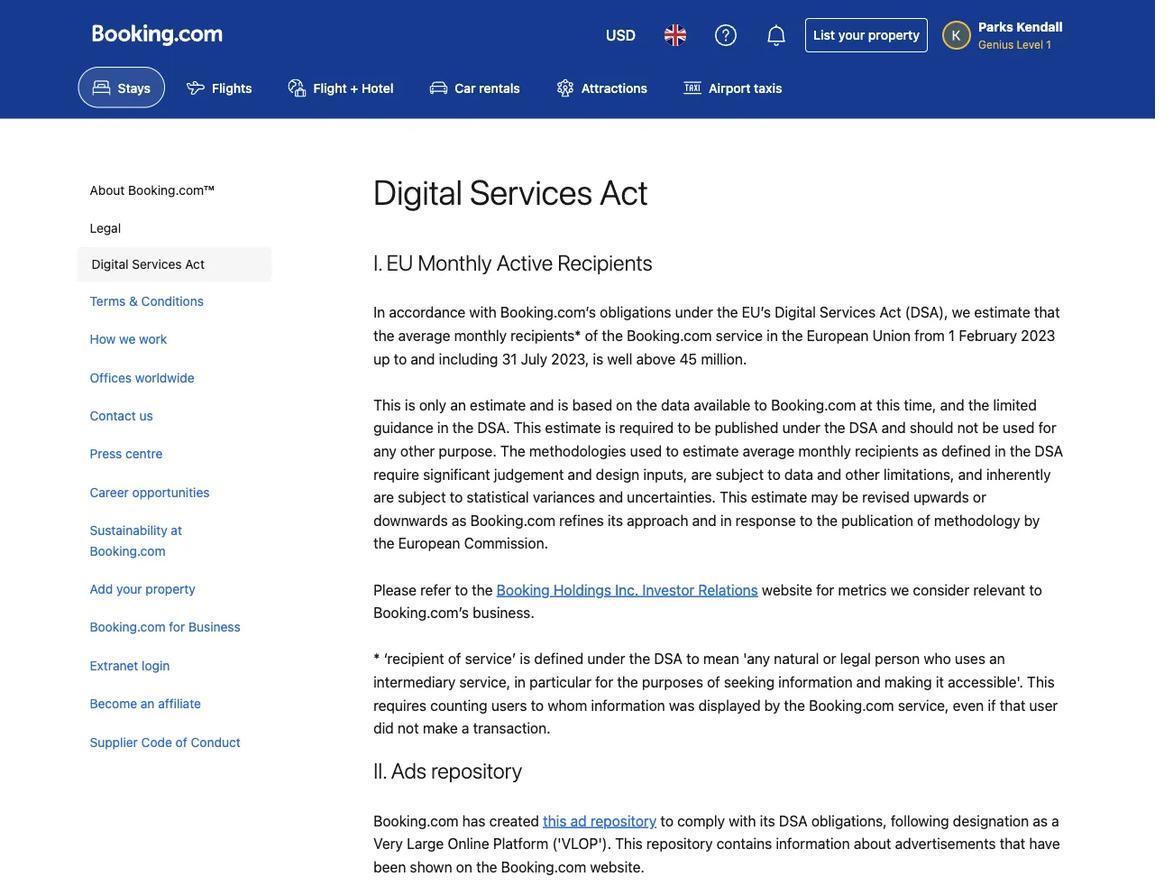 Task type: locate. For each thing, give the bounding box(es) containing it.
1 horizontal spatial average
[[743, 442, 795, 460]]

average inside this is only an estimate and is based on the data available to booking.com at this time, and the limited guidance in the dsa. this estimate is required to be published under the dsa and should not be used for any other purpose. the methodologies used to estimate average monthly recipients as defined in the dsa require significant judgement and design inputs, are subject to data and other limitations, and inherently are subject to statistical variances and uncertainties. this estimate may be revised upwards or downwards as booking.com refines its approach and in response to the publication of methodology by the european commission.
[[743, 442, 795, 460]]

1 horizontal spatial a
[[1052, 812, 1060, 829]]

relations
[[699, 581, 759, 598]]

1 vertical spatial 1
[[949, 327, 956, 344]]

even
[[953, 696, 985, 714]]

uses
[[956, 650, 986, 667]]

press
[[90, 446, 122, 461]]

* 'recipient of service' is defined under the dsa to mean 'any natural or legal person who uses an intermediary service, in particular for the purposes of seeking information and making it accessible'. this requires counting users to whom information was displayed by the booking.com service, even if that user did not make a transaction.
[[374, 650, 1059, 737]]

this left the time,
[[877, 396, 901, 413]]

by
[[1025, 512, 1041, 529], [765, 696, 781, 714]]

2 horizontal spatial services
[[820, 304, 876, 321]]

booking.com up above
[[627, 327, 712, 344]]

1 vertical spatial data
[[785, 465, 814, 483]]

we right (dsa),
[[953, 304, 971, 321]]

usd
[[606, 27, 636, 44]]

0 vertical spatial under
[[676, 304, 714, 321]]

0 horizontal spatial we
[[119, 332, 136, 346]]

in up inherently
[[995, 442, 1007, 460]]

with for its
[[729, 812, 757, 829]]

if
[[988, 696, 997, 714]]

used down required
[[631, 442, 663, 460]]

property for add your property
[[146, 581, 196, 596]]

1 horizontal spatial under
[[676, 304, 714, 321]]

property inside 'link'
[[146, 581, 196, 596]]

on down 'online'
[[456, 858, 473, 875]]

and right up
[[411, 350, 435, 367]]

digital services act up i. eu monthly active recipients
[[374, 171, 649, 211]]

1 vertical spatial with
[[729, 812, 757, 829]]

flights
[[212, 80, 252, 95]]

booking.com online hotel reservations image
[[92, 24, 222, 46]]

to left comply on the right
[[661, 812, 674, 829]]

european inside this is only an estimate and is based on the data available to booking.com at this time, and the limited guidance in the dsa. this estimate is required to be published under the dsa and should not be used for any other purpose. the methodologies used to estimate average monthly recipients as defined in the dsa require significant judgement and design inputs, are subject to data and other limitations, and inherently are subject to statistical variances and uncertainties. this estimate may be revised upwards or downwards as booking.com refines its approach and in response to the publication of methodology by the european commission.
[[399, 535, 461, 552]]

to down significant
[[450, 489, 463, 506]]

accordance
[[389, 304, 466, 321]]

as down significant
[[452, 512, 467, 529]]

2 vertical spatial information
[[776, 835, 851, 852]]

the up required
[[637, 396, 658, 413]]

of down upwards in the bottom of the page
[[918, 512, 931, 529]]

your right add on the left of page
[[116, 581, 142, 596]]

booking.com has created this ad repository
[[374, 812, 657, 829]]

data up required
[[662, 396, 691, 413]]

car rentals link
[[415, 67, 535, 108]]

dsa up purposes
[[655, 650, 683, 667]]

0 vertical spatial not
[[958, 419, 979, 436]]

defined down should
[[942, 442, 992, 460]]

career opportunities link
[[77, 473, 268, 512]]

1 horizontal spatial used
[[1003, 419, 1035, 436]]

0 horizontal spatial other
[[401, 442, 435, 460]]

european
[[807, 327, 869, 344], [399, 535, 461, 552]]

about booking.com™ link
[[77, 171, 268, 209]]

be down available
[[695, 419, 711, 436]]

of inside supplier code of conduct link
[[176, 734, 187, 749]]

average down published
[[743, 442, 795, 460]]

february
[[959, 327, 1018, 344]]

extranet login link
[[77, 647, 268, 685]]

digital
[[374, 171, 463, 211], [92, 257, 129, 272], [775, 304, 816, 321]]

navigation containing about booking.com™
[[77, 171, 272, 761]]

booking.com's down refer
[[374, 604, 469, 621]]

advertisements
[[896, 835, 997, 852]]

booking.com inside sustainability at booking.com
[[90, 543, 166, 558]]

upwards
[[914, 489, 970, 506]]

0 horizontal spatial a
[[462, 720, 470, 737]]

the
[[717, 304, 739, 321], [374, 327, 395, 344], [602, 327, 623, 344], [782, 327, 803, 344], [637, 396, 658, 413], [969, 396, 990, 413], [453, 419, 474, 436], [825, 419, 846, 436], [1011, 442, 1032, 460], [817, 512, 838, 529], [374, 535, 395, 552], [472, 581, 493, 598], [630, 650, 651, 667], [618, 673, 639, 690], [785, 696, 806, 714], [477, 858, 498, 875]]

0 horizontal spatial under
[[588, 650, 626, 667]]

service, down the making
[[899, 696, 950, 714]]

0 horizontal spatial european
[[399, 535, 461, 552]]

its inside to comply with its dsa obligations, following designation as a very large online platform ('vlop'). this repository contains information about advertisements that have been shown on the booking.com website.
[[760, 812, 776, 829]]

on inside to comply with its dsa obligations, following designation as a very large online platform ('vlop'). this repository contains information about advertisements that have been shown on the booking.com website.
[[456, 858, 473, 875]]

counting
[[431, 696, 488, 714]]

booking.com down sustainability
[[90, 543, 166, 558]]

its up contains
[[760, 812, 776, 829]]

consider
[[914, 581, 970, 598]]

at down "career opportunities" link
[[171, 523, 182, 538]]

1 vertical spatial not
[[398, 720, 419, 737]]

0 horizontal spatial data
[[662, 396, 691, 413]]

in up users
[[515, 673, 526, 690]]

for inside the website for metrics we consider relevant to booking.com's business.
[[817, 581, 835, 598]]

1 vertical spatial an
[[990, 650, 1006, 667]]

to
[[394, 350, 407, 367], [755, 396, 768, 413], [678, 419, 691, 436], [666, 442, 679, 460], [768, 465, 781, 483], [450, 489, 463, 506], [800, 512, 813, 529], [455, 581, 468, 598], [1030, 581, 1043, 598], [687, 650, 700, 667], [531, 696, 544, 714], [661, 812, 674, 829]]

2 vertical spatial we
[[891, 581, 910, 598]]

0 vertical spatial with
[[470, 304, 497, 321]]

0 vertical spatial data
[[662, 396, 691, 413]]

holdings
[[554, 581, 612, 598]]

flight + hotel link
[[274, 67, 408, 108]]

estimate inside in accordance with booking.com's obligations under the eu's digital services act (dsa), we estimate that the average monthly recipients* of the booking.com service in the european union from 1 february 2023 up to and including 31 july 2023, is well above 45 million.
[[975, 304, 1031, 321]]

1 horizontal spatial at
[[861, 396, 873, 413]]

its inside this is only an estimate and is based on the data available to booking.com at this time, and the limited guidance in the dsa. this estimate is required to be published under the dsa and should not be used for any other purpose. the methodologies used to estimate average monthly recipients as defined in the dsa require significant judgement and design inputs, are subject to data and other limitations, and inherently are subject to statistical variances and uncertainties. this estimate may be revised upwards or downwards as booking.com refines its approach and in response to the publication of methodology by the european commission.
[[608, 512, 623, 529]]

2 vertical spatial that
[[1000, 835, 1026, 852]]

flight
[[314, 80, 347, 95]]

0 vertical spatial digital
[[374, 171, 463, 211]]

its
[[608, 512, 623, 529], [760, 812, 776, 829]]

digital services act up terms & conditions
[[92, 257, 205, 272]]

dsa left obligations,
[[780, 812, 808, 829]]

guidance
[[374, 419, 434, 436]]

0 horizontal spatial service,
[[460, 673, 511, 690]]

estimate
[[975, 304, 1031, 321], [470, 396, 526, 413], [545, 419, 602, 436], [683, 442, 739, 460], [752, 489, 808, 506]]

1 horizontal spatial we
[[891, 581, 910, 598]]

0 horizontal spatial on
[[456, 858, 473, 875]]

for up inherently
[[1039, 419, 1057, 436]]

to up response
[[768, 465, 781, 483]]

2 vertical spatial repository
[[647, 835, 713, 852]]

be right may
[[843, 489, 859, 506]]

inputs,
[[644, 465, 688, 483]]

repository right ad
[[591, 812, 657, 829]]

0 vertical spatial services
[[470, 171, 593, 211]]

with up contains
[[729, 812, 757, 829]]

is inside in accordance with booking.com's obligations under the eu's digital services act (dsa), we estimate that the average monthly recipients* of the booking.com service in the european union from 1 february 2023 up to and including 31 july 2023, is well above 45 million.
[[593, 350, 604, 367]]

your inside list your property link
[[839, 28, 866, 42]]

in left response
[[721, 512, 732, 529]]

your for add
[[116, 581, 142, 596]]

information down natural
[[779, 673, 853, 690]]

limited
[[994, 396, 1038, 413]]

monthly
[[418, 250, 492, 275]]

0 vertical spatial subject
[[716, 465, 764, 483]]

0 vertical spatial your
[[839, 28, 866, 42]]

property for list your property
[[869, 28, 921, 42]]

is down based
[[605, 419, 616, 436]]

1 horizontal spatial not
[[958, 419, 979, 436]]

1 horizontal spatial an
[[451, 396, 466, 413]]

stays
[[118, 80, 151, 95]]

for inside * 'recipient of service' is defined under the dsa to mean 'any natural or legal person who uses an intermediary service, in particular for the purposes of seeking information and making it accessible'. this requires counting users to whom information was displayed by the booking.com service, even if that user did not make a transaction.
[[596, 673, 614, 690]]

refer
[[421, 581, 451, 598]]

information down obligations,
[[776, 835, 851, 852]]

european down downwards
[[399, 535, 461, 552]]

data up may
[[785, 465, 814, 483]]

is left "only"
[[405, 396, 416, 413]]

estimate down published
[[683, 442, 739, 460]]

we right metrics
[[891, 581, 910, 598]]

information down purposes
[[591, 696, 666, 714]]

0 vertical spatial at
[[861, 396, 873, 413]]

comply
[[678, 812, 726, 829]]

the
[[501, 442, 526, 460]]

we inside in accordance with booking.com's obligations under the eu's digital services act (dsa), we estimate that the average monthly recipients* of the booking.com service in the european union from 1 february 2023 up to and including 31 july 2023, is well above 45 million.
[[953, 304, 971, 321]]

not inside * 'recipient of service' is defined under the dsa to mean 'any natural or legal person who uses an intermediary service, in particular for the purposes of seeking information and making it accessible'. this requires counting users to whom information was displayed by the booking.com service, even if that user did not make a transaction.
[[398, 720, 419, 737]]

airport
[[709, 80, 751, 95]]

booking.com's up recipients*
[[501, 304, 596, 321]]

did
[[374, 720, 394, 737]]

0 horizontal spatial digital
[[92, 257, 129, 272]]

2 vertical spatial an
[[141, 696, 155, 711]]

to up published
[[755, 396, 768, 413]]

monthly up including
[[454, 327, 507, 344]]

the right the service
[[782, 327, 803, 344]]

with inside to comply with its dsa obligations, following designation as a very large online platform ('vlop'). this repository contains information about advertisements that have been shown on the booking.com website.
[[729, 812, 757, 829]]

contact us
[[90, 408, 153, 423]]

0 horizontal spatial subject
[[398, 489, 446, 506]]

list your property
[[814, 28, 921, 42]]

under
[[676, 304, 714, 321], [783, 419, 821, 436], [588, 650, 626, 667]]

1 right level
[[1047, 38, 1052, 51]]

booking.com inside * 'recipient of service' is defined under the dsa to mean 'any natural or legal person who uses an intermediary service, in particular for the purposes of seeking information and making it accessible'. this requires counting users to whom information was displayed by the booking.com service, even if that user did not make a transaction.
[[810, 696, 895, 714]]

1 vertical spatial defined
[[534, 650, 584, 667]]

sustainability
[[90, 523, 168, 538]]

legal
[[841, 650, 872, 667]]

this inside * 'recipient of service' is defined under the dsa to mean 'any natural or legal person who uses an intermediary service, in particular for the purposes of seeking information and making it accessible'. this requires counting users to whom information was displayed by the booking.com service, even if that user did not make a transaction.
[[1028, 673, 1055, 690]]

subject down published
[[716, 465, 764, 483]]

1 horizontal spatial its
[[760, 812, 776, 829]]

2 horizontal spatial under
[[783, 419, 821, 436]]

booking.com inside in accordance with booking.com's obligations under the eu's digital services act (dsa), we estimate that the average monthly recipients* of the booking.com service in the european union from 1 february 2023 up to and including 31 july 2023, is well above 45 million.
[[627, 327, 712, 344]]

2 horizontal spatial an
[[990, 650, 1006, 667]]

0 horizontal spatial an
[[141, 696, 155, 711]]

a up have
[[1052, 812, 1060, 829]]

'any
[[744, 650, 771, 667]]

not
[[958, 419, 979, 436], [398, 720, 419, 737]]

to inside to comply with its dsa obligations, following designation as a very large online platform ('vlop'). this repository contains information about advertisements that have been shown on the booking.com website.
[[661, 812, 674, 829]]

0 horizontal spatial be
[[695, 419, 711, 436]]

1 vertical spatial or
[[823, 650, 837, 667]]

0 horizontal spatial with
[[470, 304, 497, 321]]

repository inside to comply with its dsa obligations, following designation as a very large online platform ('vlop'). this repository contains information about advertisements that have been shown on the booking.com website.
[[647, 835, 713, 852]]

not inside this is only an estimate and is based on the data available to booking.com at this time, and the limited guidance in the dsa. this estimate is required to be published under the dsa and should not be used for any other purpose. the methodologies used to estimate average monthly recipients as defined in the dsa require significant judgement and design inputs, are subject to data and other limitations, and inherently are subject to statistical variances and uncertainties. this estimate may be revised upwards or downwards as booking.com refines its approach and in response to the publication of methodology by the european commission.
[[958, 419, 979, 436]]

1 vertical spatial under
[[783, 419, 821, 436]]

subject up downwards
[[398, 489, 446, 506]]

other down guidance
[[401, 442, 435, 460]]

0 vertical spatial european
[[807, 327, 869, 344]]

average down the accordance
[[399, 327, 451, 344]]

1 vertical spatial we
[[119, 332, 136, 346]]

1 horizontal spatial booking.com's
[[501, 304, 596, 321]]

its right refines
[[608, 512, 623, 529]]

1 horizontal spatial as
[[923, 442, 938, 460]]

0 vertical spatial or
[[974, 489, 987, 506]]

that up 2023
[[1035, 304, 1061, 321]]

1 horizontal spatial by
[[1025, 512, 1041, 529]]

1 horizontal spatial data
[[785, 465, 814, 483]]

extranet
[[90, 658, 138, 673]]

booking.com for business link
[[77, 608, 268, 647]]

usd button
[[596, 14, 647, 57]]

1 vertical spatial service,
[[899, 696, 950, 714]]

0 vertical spatial monthly
[[454, 327, 507, 344]]

1 vertical spatial by
[[765, 696, 781, 714]]

the down downwards
[[374, 535, 395, 552]]

0 vertical spatial booking.com's
[[501, 304, 596, 321]]

0 vertical spatial this
[[877, 396, 901, 413]]

for left metrics
[[817, 581, 835, 598]]

monthly up may
[[799, 442, 852, 460]]

recipients
[[558, 250, 653, 275]]

of right code
[[176, 734, 187, 749]]

european inside in accordance with booking.com's obligations under the eu's digital services act (dsa), we estimate that the average monthly recipients* of the booking.com service in the european union from 1 february 2023 up to and including 31 july 2023, is well above 45 million.
[[807, 327, 869, 344]]

2 vertical spatial digital
[[775, 304, 816, 321]]

0 horizontal spatial 1
[[949, 327, 956, 344]]

very
[[374, 835, 403, 852]]

requires
[[374, 696, 427, 714]]

to up inputs, on the right bottom
[[666, 442, 679, 460]]

0 vertical spatial service,
[[460, 673, 511, 690]]

repository up has
[[432, 758, 523, 783]]

with
[[470, 304, 497, 321], [729, 812, 757, 829]]

extranet login
[[90, 658, 170, 673]]

under up 45
[[676, 304, 714, 321]]

act up recipients
[[600, 171, 649, 211]]

1 horizontal spatial other
[[846, 465, 881, 483]]

or inside * 'recipient of service' is defined under the dsa to mean 'any natural or legal person who uses an intermediary service, in particular for the purposes of seeking information and making it accessible'. this requires counting users to whom information was displayed by the booking.com service, even if that user did not make a transaction.
[[823, 650, 837, 667]]

1
[[1047, 38, 1052, 51], [949, 327, 956, 344]]

by inside this is only an estimate and is based on the data available to booking.com at this time, and the limited guidance in the dsa. this estimate is required to be published under the dsa and should not be used for any other purpose. the methodologies used to estimate average monthly recipients as defined in the dsa require significant judgement and design inputs, are subject to data and other limitations, and inherently are subject to statistical variances and uncertainties. this estimate may be revised upwards or downwards as booking.com refines its approach and in response to the publication of methodology by the european commission.
[[1025, 512, 1041, 529]]

in
[[374, 304, 385, 321]]

any
[[374, 442, 397, 460]]

a
[[462, 720, 470, 737], [1052, 812, 1060, 829]]

2023
[[1022, 327, 1056, 344]]

1 vertical spatial are
[[374, 489, 394, 506]]

on right based
[[617, 396, 633, 413]]

shown
[[410, 858, 453, 875]]

0 horizontal spatial by
[[765, 696, 781, 714]]

2 horizontal spatial be
[[983, 419, 1000, 436]]

the inside to comply with its dsa obligations, following designation as a very large online platform ('vlop'). this repository contains information about advertisements that have been shown on the booking.com website.
[[477, 858, 498, 875]]

1 horizontal spatial with
[[729, 812, 757, 829]]

1 vertical spatial european
[[399, 535, 461, 552]]

with for booking.com's
[[470, 304, 497, 321]]

used down limited
[[1003, 419, 1035, 436]]

under inside this is only an estimate and is based on the data available to booking.com at this time, and the limited guidance in the dsa. this estimate is required to be published under the dsa and should not be used for any other purpose. the methodologies used to estimate average monthly recipients as defined in the dsa require significant judgement and design inputs, are subject to data and other limitations, and inherently are subject to statistical variances and uncertainties. this estimate may be revised upwards or downwards as booking.com refines its approach and in response to the publication of methodology by the european commission.
[[783, 419, 821, 436]]

1 vertical spatial your
[[116, 581, 142, 596]]

we
[[953, 304, 971, 321], [119, 332, 136, 346], [891, 581, 910, 598]]

booking.com down platform
[[501, 858, 587, 875]]

i. eu monthly active recipients
[[374, 250, 653, 275]]

following
[[891, 812, 950, 829]]

opportunities
[[132, 485, 210, 499]]

1 horizontal spatial digital services act
[[374, 171, 649, 211]]

your inside the add your property 'link'
[[116, 581, 142, 596]]

in inside * 'recipient of service' is defined under the dsa to mean 'any natural or legal person who uses an intermediary service, in particular for the purposes of seeking information and making it accessible'. this requires counting users to whom information was displayed by the booking.com service, even if that user did not make a transaction.
[[515, 673, 526, 690]]

0 horizontal spatial or
[[823, 650, 837, 667]]

a down counting
[[462, 720, 470, 737]]

0 vertical spatial a
[[462, 720, 470, 737]]

under up particular at the bottom of the page
[[588, 650, 626, 667]]

at
[[861, 396, 873, 413], [171, 523, 182, 538]]

parks kendall genius level 1
[[979, 19, 1063, 51]]

as up have
[[1033, 812, 1048, 829]]

be down limited
[[983, 419, 1000, 436]]

1 vertical spatial booking.com's
[[374, 604, 469, 621]]

1 vertical spatial its
[[760, 812, 776, 829]]

estimate up response
[[752, 489, 808, 506]]

downwards
[[374, 512, 448, 529]]

particular
[[530, 673, 592, 690]]

variances
[[533, 489, 595, 506]]

platform
[[493, 835, 549, 852]]

used
[[1003, 419, 1035, 436], [631, 442, 663, 460]]

digital up eu
[[374, 171, 463, 211]]

navigation
[[77, 171, 272, 761]]

1 vertical spatial monthly
[[799, 442, 852, 460]]

for right particular at the bottom of the page
[[596, 673, 614, 690]]

services up active
[[470, 171, 593, 211]]

0 vertical spatial act
[[600, 171, 649, 211]]

1 right from
[[949, 327, 956, 344]]

the up business.
[[472, 581, 493, 598]]

have
[[1030, 835, 1061, 852]]

the up may
[[825, 419, 846, 436]]

supplier code of conduct link
[[77, 723, 268, 761]]

whom
[[548, 696, 588, 714]]

0 vertical spatial as
[[923, 442, 938, 460]]

or
[[974, 489, 987, 506], [823, 650, 837, 667]]

the up well
[[602, 327, 623, 344]]

2 vertical spatial as
[[1033, 812, 1048, 829]]

0 horizontal spatial average
[[399, 327, 451, 344]]

with inside in accordance with booking.com's obligations under the eu's digital services act (dsa), we estimate that the average monthly recipients* of the booking.com service in the european union from 1 february 2023 up to and including 31 july 2023, is well above 45 million.
[[470, 304, 497, 321]]

at inside sustainability at booking.com
[[171, 523, 182, 538]]

supplier
[[90, 734, 138, 749]]

monthly inside this is only an estimate and is based on the data available to booking.com at this time, and the limited guidance in the dsa. this estimate is required to be published under the dsa and should not be used for any other purpose. the methodologies used to estimate average monthly recipients as defined in the dsa require significant judgement and design inputs, are subject to data and other limitations, and inherently are subject to statistical variances and uncertainties. this estimate may be revised upwards or downwards as booking.com refines its approach and in response to the publication of methodology by the european commission.
[[799, 442, 852, 460]]

as down should
[[923, 442, 938, 460]]

or left legal
[[823, 650, 837, 667]]

that down designation at the bottom right of the page
[[1000, 835, 1026, 852]]

1 vertical spatial this
[[543, 812, 567, 829]]

0 vertical spatial we
[[953, 304, 971, 321]]

on
[[617, 396, 633, 413], [456, 858, 473, 875]]

add your property
[[90, 581, 196, 596]]

0 vertical spatial on
[[617, 396, 633, 413]]

purposes
[[642, 673, 704, 690]]

conditions
[[141, 293, 204, 308]]

metrics
[[839, 581, 888, 598]]

repository down comply on the right
[[647, 835, 713, 852]]

1 horizontal spatial 1
[[1047, 38, 1052, 51]]

to right refer
[[455, 581, 468, 598]]

digital up terms
[[92, 257, 129, 272]]

this up user
[[1028, 673, 1055, 690]]

0 vertical spatial by
[[1025, 512, 1041, 529]]

0 vertical spatial its
[[608, 512, 623, 529]]

add
[[90, 581, 113, 596]]

is left well
[[593, 350, 604, 367]]

of inside in accordance with booking.com's obligations under the eu's digital services act (dsa), we estimate that the average monthly recipients* of the booking.com service in the european union from 1 february 2023 up to and including 31 july 2023, is well above 45 million.
[[585, 327, 599, 344]]



Task type: describe. For each thing, give the bounding box(es) containing it.
car
[[455, 80, 476, 95]]

1 horizontal spatial digital
[[374, 171, 463, 211]]

stays link
[[78, 67, 165, 108]]

for left 'business'
[[169, 620, 185, 634]]

offices worldwide link
[[77, 358, 268, 397]]

0 vertical spatial information
[[779, 673, 853, 690]]

service'
[[465, 650, 516, 667]]

1 vertical spatial digital
[[92, 257, 129, 272]]

million.
[[701, 350, 747, 367]]

services inside in accordance with booking.com's obligations under the eu's digital services act (dsa), we estimate that the average monthly recipients* of the booking.com service in the european union from 1 february 2023 up to and including 31 july 2023, is well above 45 million.
[[820, 304, 876, 321]]

attractions
[[582, 80, 648, 95]]

0 vertical spatial are
[[692, 465, 712, 483]]

that inside * 'recipient of service' is defined under the dsa to mean 'any natural or legal person who uses an intermediary service, in particular for the purposes of seeking information and making it accessible'. this requires counting users to whom information was displayed by the booking.com service, even if that user did not make a transaction.
[[1000, 696, 1026, 714]]

and up recipients
[[882, 419, 907, 436]]

airport taxis link
[[670, 67, 797, 108]]

this is only an estimate and is based on the data available to booking.com at this time, and the limited guidance in the dsa. this estimate is required to be published under the dsa and should not be used for any other purpose. the methodologies used to estimate average monthly recipients as defined in the dsa require significant judgement and design inputs, are subject to data and other limitations, and inherently are subject to statistical variances and uncertainties. this estimate may be revised upwards or downwards as booking.com refines its approach and in response to the publication of methodology by the european commission.
[[374, 396, 1064, 552]]

been
[[374, 858, 406, 875]]

dsa up recipients
[[850, 419, 878, 436]]

booking.com's inside in accordance with booking.com's obligations under the eu's digital services act (dsa), we estimate that the average monthly recipients* of the booking.com service in the european union from 1 february 2023 up to and including 31 july 2023, is well above 45 million.
[[501, 304, 596, 321]]

booking.com up published
[[772, 396, 857, 413]]

the left limited
[[969, 396, 990, 413]]

please
[[374, 581, 417, 598]]

0 vertical spatial other
[[401, 442, 435, 460]]

require
[[374, 465, 420, 483]]

this up response
[[720, 489, 748, 506]]

purpose.
[[439, 442, 497, 460]]

for inside this is only an estimate and is based on the data available to booking.com at this time, and the limited guidance in the dsa. this estimate is required to be published under the dsa and should not be used for any other purpose. the methodologies used to estimate average monthly recipients as defined in the dsa require significant judgement and design inputs, are subject to data and other limitations, and inherently are subject to statistical variances and uncertainties. this estimate may be revised upwards or downwards as booking.com refines its approach and in response to the publication of methodology by the european commission.
[[1039, 419, 1057, 436]]

in inside in accordance with booking.com's obligations under the eu's digital services act (dsa), we estimate that the average monthly recipients* of the booking.com service in the european union from 1 february 2023 up to and including 31 july 2023, is well above 45 million.
[[767, 327, 779, 344]]

methodology
[[935, 512, 1021, 529]]

1 horizontal spatial act
[[600, 171, 649, 211]]

is left based
[[558, 396, 569, 413]]

become
[[90, 696, 137, 711]]

1 horizontal spatial services
[[470, 171, 593, 211]]

the up the service
[[717, 304, 739, 321]]

a inside to comply with its dsa obligations, following designation as a very large online platform ('vlop'). this repository contains information about advertisements that have been shown on the booking.com website.
[[1052, 812, 1060, 829]]

users
[[492, 696, 527, 714]]

july
[[521, 350, 548, 367]]

terms & conditions
[[90, 293, 204, 308]]

about
[[90, 182, 125, 197]]

supplier code of conduct
[[90, 734, 241, 749]]

services inside navigation
[[132, 257, 182, 272]]

centre
[[125, 446, 163, 461]]

sustainability at booking.com link
[[77, 512, 268, 570]]

to inside the website for metrics we consider relevant to booking.com's business.
[[1030, 581, 1043, 598]]

0 horizontal spatial this
[[543, 812, 567, 829]]

we inside the website for metrics we consider relevant to booking.com's business.
[[891, 581, 910, 598]]

person
[[875, 650, 921, 667]]

legal
[[90, 220, 121, 235]]

this ad repository link
[[543, 812, 657, 829]]

&
[[129, 293, 138, 308]]

booking.com up commission.
[[471, 512, 556, 529]]

eu's
[[742, 304, 771, 321]]

the left purposes
[[618, 673, 639, 690]]

the up up
[[374, 327, 395, 344]]

a inside * 'recipient of service' is defined under the dsa to mean 'any natural or legal person who uses an intermediary service, in particular for the purposes of seeking information and making it accessible'. this requires counting users to whom information was displayed by the booking.com service, even if that user did not make a transaction.
[[462, 720, 470, 737]]

approach
[[627, 512, 689, 529]]

booking.com up large
[[374, 812, 459, 829]]

offices
[[90, 370, 132, 385]]

1 vertical spatial other
[[846, 465, 881, 483]]

airport taxis
[[709, 80, 783, 95]]

i.
[[374, 250, 382, 275]]

methodologies
[[530, 442, 627, 460]]

as inside to comply with its dsa obligations, following designation as a very large online platform ('vlop'). this repository contains information about advertisements that have been shown on the booking.com website.
[[1033, 812, 1048, 829]]

dsa inside to comply with its dsa obligations, following designation as a very large online platform ('vlop'). this repository contains information about advertisements that have been shown on the booking.com website.
[[780, 812, 808, 829]]

list
[[814, 28, 836, 42]]

by inside * 'recipient of service' is defined under the dsa to mean 'any natural or legal person who uses an intermediary service, in particular for the purposes of seeking information and making it accessible'. this requires counting users to whom information was displayed by the booking.com service, even if that user did not make a transaction.
[[765, 696, 781, 714]]

transaction.
[[473, 720, 551, 737]]

1 vertical spatial repository
[[591, 812, 657, 829]]

dsa.
[[478, 419, 510, 436]]

to inside in accordance with booking.com's obligations under the eu's digital services act (dsa), we estimate that the average monthly recipients* of the booking.com service in the european union from 1 february 2023 up to and including 31 july 2023, is well above 45 million.
[[394, 350, 407, 367]]

design
[[596, 465, 640, 483]]

website
[[763, 581, 813, 598]]

in down "only"
[[438, 419, 449, 436]]

the up purpose.
[[453, 419, 474, 436]]

and down design
[[599, 489, 624, 506]]

dsa up inherently
[[1035, 442, 1064, 460]]

and up may
[[818, 465, 842, 483]]

digital inside in accordance with booking.com's obligations under the eu's digital services act (dsa), we estimate that the average monthly recipients* of the booking.com service in the european union from 1 february 2023 up to and including 31 july 2023, is well above 45 million.
[[775, 304, 816, 321]]

attractions link
[[542, 67, 662, 108]]

designation
[[954, 812, 1030, 829]]

the up purposes
[[630, 650, 651, 667]]

an inside * 'recipient of service' is defined under the dsa to mean 'any natural or legal person who uses an intermediary service, in particular for the purposes of seeking information and making it accessible'. this requires counting users to whom information was displayed by the booking.com service, even if that user did not make a transaction.
[[990, 650, 1006, 667]]

that inside in accordance with booking.com's obligations under the eu's digital services act (dsa), we estimate that the average monthly recipients* of the booking.com service in the european union from 1 february 2023 up to and including 31 july 2023, is well above 45 million.
[[1035, 304, 1061, 321]]

to down may
[[800, 512, 813, 529]]

should
[[910, 419, 954, 436]]

offices worldwide
[[90, 370, 195, 385]]

information inside to comply with its dsa obligations, following designation as a very large online platform ('vlop'). this repository contains information about advertisements that have been shown on the booking.com website.
[[776, 835, 851, 852]]

taxis
[[754, 80, 783, 95]]

this up guidance
[[374, 396, 401, 413]]

inc.
[[616, 581, 639, 598]]

dsa inside * 'recipient of service' is defined under the dsa to mean 'any natural or legal person who uses an intermediary service, in particular for the purposes of seeking information and making it accessible'. this requires counting users to whom information was displayed by the booking.com service, even if that user did not make a transaction.
[[655, 650, 683, 667]]

of left service'
[[448, 650, 461, 667]]

how we work link
[[77, 320, 268, 358]]

act inside in accordance with booking.com's obligations under the eu's digital services act (dsa), we estimate that the average monthly recipients* of the booking.com service in the european union from 1 february 2023 up to and including 31 july 2023, is well above 45 million.
[[880, 304, 902, 321]]

at inside this is only an estimate and is based on the data available to booking.com at this time, and the limited guidance in the dsa. this estimate is required to be published under the dsa and should not be used for any other purpose. the methodologies used to estimate average monthly recipients as defined in the dsa require significant judgement and design inputs, are subject to data and other limitations, and inherently are subject to statistical variances and uncertainties. this estimate may be revised upwards or downwards as booking.com refines its approach and in response to the publication of methodology by the european commission.
[[861, 396, 873, 413]]

service
[[716, 327, 763, 344]]

and up should
[[941, 396, 965, 413]]

hotel
[[362, 80, 394, 95]]

1 inside in accordance with booking.com's obligations under the eu's digital services act (dsa), we estimate that the average monthly recipients* of the booking.com service in the european union from 1 february 2023 up to and including 31 july 2023, is well above 45 million.
[[949, 327, 956, 344]]

0 vertical spatial repository
[[432, 758, 523, 783]]

parks
[[979, 19, 1014, 34]]

about booking.com™
[[90, 182, 214, 197]]

and inside in accordance with booking.com's obligations under the eu's digital services act (dsa), we estimate that the average monthly recipients* of the booking.com service in the european union from 1 february 2023 up to and including 31 july 2023, is well above 45 million.
[[411, 350, 435, 367]]

website for metrics we consider relevant to booking.com's business.
[[374, 581, 1043, 621]]

defined inside this is only an estimate and is based on the data available to booking.com at this time, and the limited guidance in the dsa. this estimate is required to be published under the dsa and should not be used for any other purpose. the methodologies used to estimate average monthly recipients as defined in the dsa require significant judgement and design inputs, are subject to data and other limitations, and inherently are subject to statistical variances and uncertainties. this estimate may be revised upwards or downwards as booking.com refines its approach and in response to the publication of methodology by the european commission.
[[942, 442, 992, 460]]

making
[[885, 673, 933, 690]]

recipients
[[856, 442, 920, 460]]

0 horizontal spatial as
[[452, 512, 467, 529]]

business
[[189, 620, 241, 634]]

to comply with its dsa obligations, following designation as a very large online platform ('vlop'). this repository contains information about advertisements that have been shown on the booking.com website.
[[374, 812, 1061, 875]]

under inside in accordance with booking.com's obligations under the eu's digital services act (dsa), we estimate that the average monthly recipients* of the booking.com service in the european union from 1 february 2023 up to and including 31 july 2023, is well above 45 million.
[[676, 304, 714, 321]]

estimate up dsa.
[[470, 396, 526, 413]]

0 horizontal spatial act
[[185, 257, 205, 272]]

*
[[374, 650, 380, 667]]

an inside this is only an estimate and is based on the data available to booking.com at this time, and the limited guidance in the dsa. this estimate is required to be published under the dsa and should not be used for any other purpose. the methodologies used to estimate average monthly recipients as defined in the dsa require significant judgement and design inputs, are subject to data and other limitations, and inherently are subject to statistical variances and uncertainties. this estimate may be revised upwards or downwards as booking.com refines its approach and in response to the publication of methodology by the european commission.
[[451, 396, 466, 413]]

large
[[407, 835, 444, 852]]

the down may
[[817, 512, 838, 529]]

(dsa),
[[906, 304, 949, 321]]

average inside in accordance with booking.com's obligations under the eu's digital services act (dsa), we estimate that the average monthly recipients* of the booking.com service in the european union from 1 february 2023 up to and including 31 july 2023, is well above 45 million.
[[399, 327, 451, 344]]

under inside * 'recipient of service' is defined under the dsa to mean 'any natural or legal person who uses an intermediary service, in particular for the purposes of seeking information and making it accessible'. this requires counting users to whom information was displayed by the booking.com service, even if that user did not make a transaction.
[[588, 650, 626, 667]]

0 vertical spatial digital services act
[[374, 171, 649, 211]]

your for list
[[839, 28, 866, 42]]

booking.com up 'extranet login'
[[90, 620, 166, 634]]

the down natural
[[785, 696, 806, 714]]

('vlop').
[[553, 835, 612, 852]]

booking.com's inside the website for metrics we consider relevant to booking.com's business.
[[374, 604, 469, 621]]

1 vertical spatial used
[[631, 442, 663, 460]]

inherently
[[987, 465, 1052, 483]]

booking.com inside to comply with its dsa obligations, following designation as a very large online platform ('vlop'). this repository contains information about advertisements that have been shown on the booking.com website.
[[501, 858, 587, 875]]

user
[[1030, 696, 1059, 714]]

of down mean
[[708, 673, 721, 690]]

that inside to comply with its dsa obligations, following designation as a very large online platform ('vlop'). this repository contains information about advertisements that have been shown on the booking.com website.
[[1000, 835, 1026, 852]]

2023,
[[552, 350, 590, 367]]

1 horizontal spatial be
[[843, 489, 859, 506]]

and inside * 'recipient of service' is defined under the dsa to mean 'any natural or legal person who uses an intermediary service, in particular for the purposes of seeking information and making it accessible'. this requires counting users to whom information was displayed by the booking.com service, even if that user did not make a transaction.
[[857, 673, 881, 690]]

login
[[142, 658, 170, 673]]

to right users
[[531, 696, 544, 714]]

response
[[736, 512, 797, 529]]

and down uncertainties.
[[693, 512, 717, 529]]

to right required
[[678, 419, 691, 436]]

us
[[139, 408, 153, 423]]

become an affiliate link
[[77, 685, 268, 723]]

1 inside parks kendall genius level 1
[[1047, 38, 1052, 51]]

this inside this is only an estimate and is based on the data available to booking.com at this time, and the limited guidance in the dsa. this estimate is required to be published under the dsa and should not be used for any other purpose. the methodologies used to estimate average monthly recipients as defined in the dsa require significant judgement and design inputs, are subject to data and other limitations, and inherently are subject to statistical variances and uncertainties. this estimate may be revised upwards or downwards as booking.com refines its approach and in response to the publication of methodology by the european commission.
[[877, 396, 901, 413]]

may
[[812, 489, 839, 506]]

on inside this is only an estimate and is based on the data available to booking.com at this time, and the limited guidance in the dsa. this estimate is required to be published under the dsa and should not be used for any other purpose. the methodologies used to estimate average monthly recipients as defined in the dsa require significant judgement and design inputs, are subject to data and other limitations, and inherently are subject to statistical variances and uncertainties. this estimate may be revised upwards or downwards as booking.com refines its approach and in response to the publication of methodology by the european commission.
[[617, 396, 633, 413]]

the up inherently
[[1011, 442, 1032, 460]]

website.
[[591, 858, 645, 875]]

1 horizontal spatial service,
[[899, 696, 950, 714]]

and down methodologies
[[568, 465, 592, 483]]

and up upwards in the bottom of the page
[[959, 465, 983, 483]]

to left mean
[[687, 650, 700, 667]]

we inside the how we work 'link'
[[119, 332, 136, 346]]

1 vertical spatial information
[[591, 696, 666, 714]]

defined inside * 'recipient of service' is defined under the dsa to mean 'any natural or legal person who uses an intermediary service, in particular for the purposes of seeking information and making it accessible'. this requires counting users to whom information was displayed by the booking.com service, even if that user did not make a transaction.
[[534, 650, 584, 667]]

commission.
[[464, 535, 549, 552]]

0 vertical spatial used
[[1003, 419, 1035, 436]]

including
[[439, 350, 498, 367]]

1 vertical spatial digital services act
[[92, 257, 205, 272]]

booking holdings inc. investor relations link
[[497, 581, 759, 598]]

or inside this is only an estimate and is based on the data available to booking.com at this time, and the limited guidance in the dsa. this estimate is required to be published under the dsa and should not be used for any other purpose. the methodologies used to estimate average monthly recipients as defined in the dsa require significant judgement and design inputs, are subject to data and other limitations, and inherently are subject to statistical variances and uncertainties. this estimate may be revised upwards or downwards as booking.com refines its approach and in response to the publication of methodology by the european commission.
[[974, 489, 987, 506]]

recipients*
[[511, 327, 582, 344]]

45
[[680, 350, 698, 367]]

how
[[90, 332, 116, 346]]

of inside this is only an estimate and is based on the data available to booking.com at this time, and the limited guidance in the dsa. this estimate is required to be published under the dsa and should not be used for any other purpose. the methodologies used to estimate average monthly recipients as defined in the dsa require significant judgement and design inputs, are subject to data and other limitations, and inherently are subject to statistical variances and uncertainties. this estimate may be revised upwards or downwards as booking.com refines its approach and in response to the publication of methodology by the european commission.
[[918, 512, 931, 529]]

monthly inside in accordance with booking.com's obligations under the eu's digital services act (dsa), we estimate that the average monthly recipients* of the booking.com service in the european union from 1 february 2023 up to and including 31 july 2023, is well above 45 million.
[[454, 327, 507, 344]]

this up the
[[514, 419, 542, 436]]

how we work
[[90, 332, 167, 346]]

eu
[[387, 250, 414, 275]]

ads
[[391, 758, 427, 783]]

and down the july
[[530, 396, 555, 413]]

contact us link
[[77, 397, 268, 435]]

is inside * 'recipient of service' is defined under the dsa to mean 'any natural or legal person who uses an intermediary service, in particular for the purposes of seeking information and making it accessible'. this requires counting users to whom information was displayed by the booking.com service, even if that user did not make a transaction.
[[520, 650, 531, 667]]

estimate up methodologies
[[545, 419, 602, 436]]

intermediary
[[374, 673, 456, 690]]

press centre link
[[77, 435, 268, 473]]

0 horizontal spatial are
[[374, 489, 394, 506]]

1 vertical spatial subject
[[398, 489, 446, 506]]

this inside to comply with its dsa obligations, following designation as a very large online platform ('vlop'). this repository contains information about advertisements that have been shown on the booking.com website.
[[616, 835, 643, 852]]

digital services act link
[[77, 247, 272, 282]]

'recipient
[[384, 650, 445, 667]]



Task type: vqa. For each thing, say whether or not it's contained in the screenshot.
the right NEXT
no



